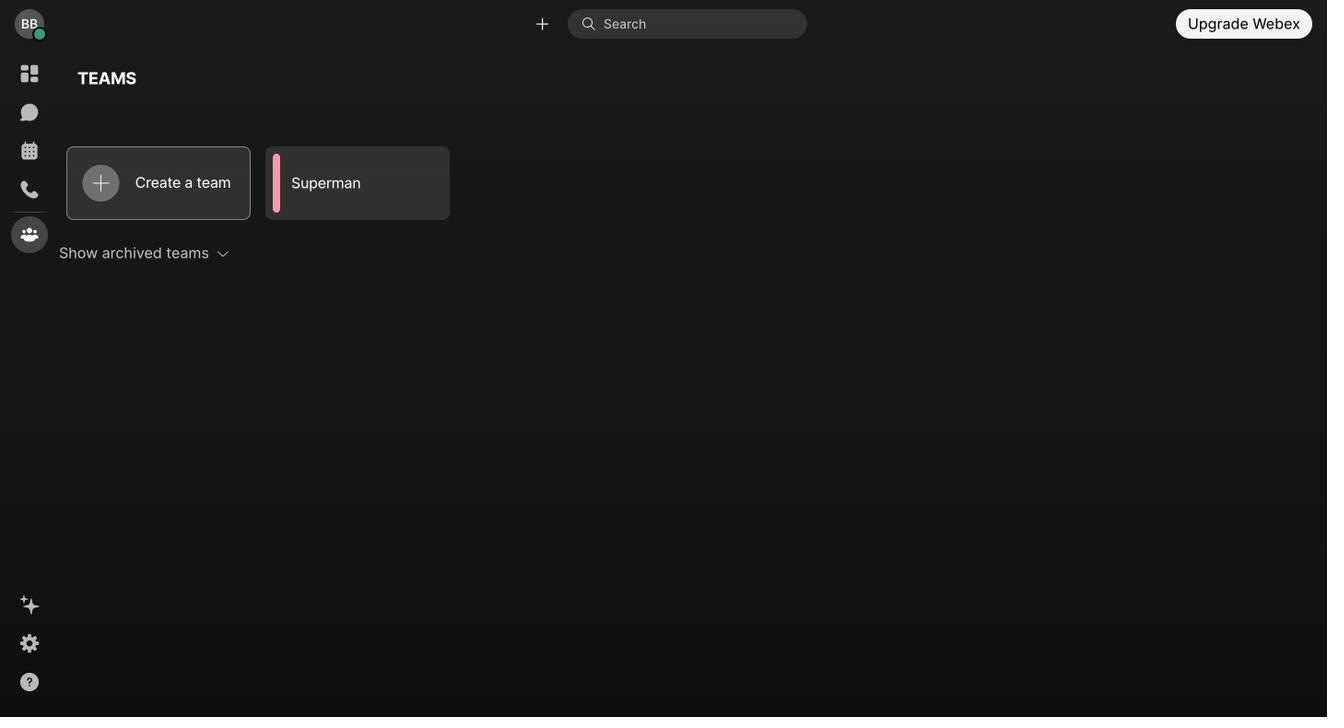 Task type: vqa. For each thing, say whether or not it's contained in the screenshot.
first list item from the bottom
no



Task type: locate. For each thing, give the bounding box(es) containing it.
teams list list
[[59, 139, 1298, 228]]

navigation
[[0, 48, 59, 718]]

create new team image
[[93, 175, 109, 192]]

show archived teams image
[[217, 247, 229, 260]]



Task type: describe. For each thing, give the bounding box(es) containing it.
webex tab list
[[11, 55, 48, 253]]



